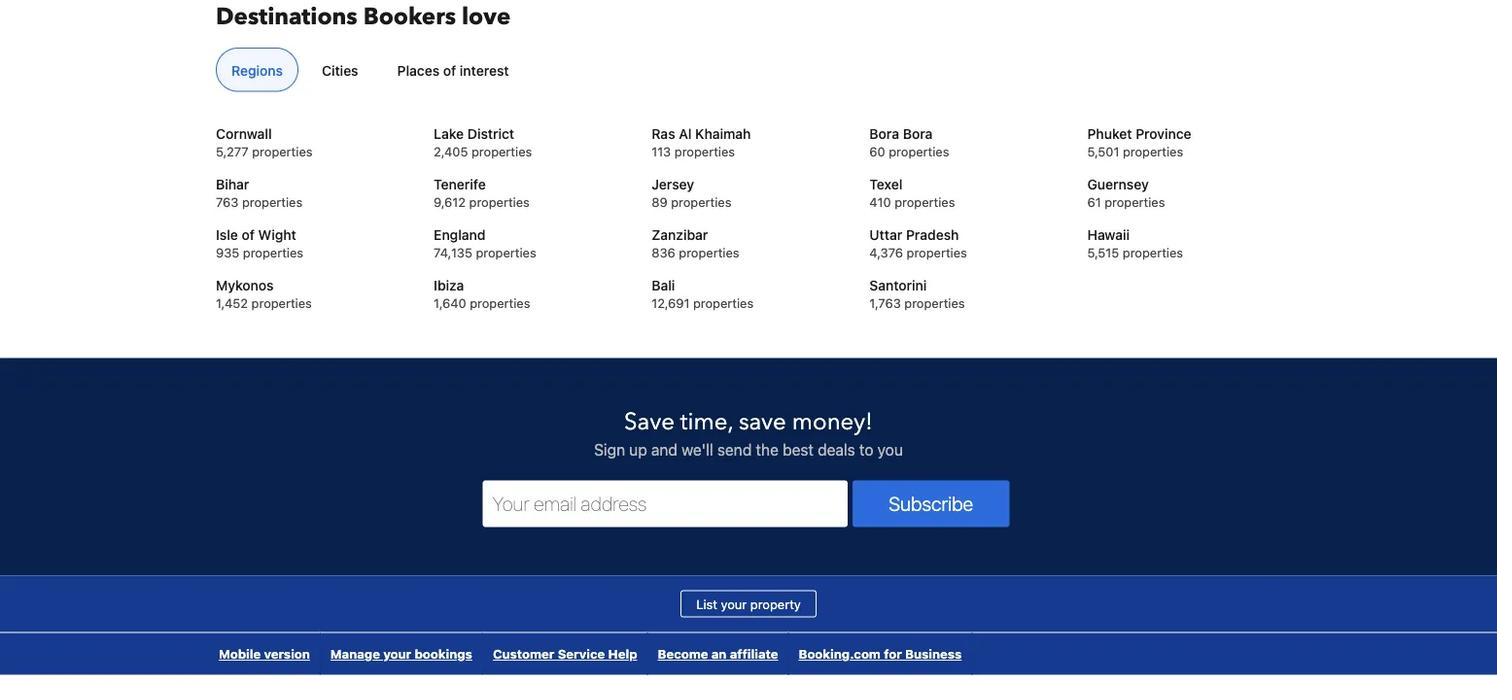 Task type: describe. For each thing, give the bounding box(es) containing it.
of for interest
[[443, 62, 456, 78]]

customer service help link
[[483, 633, 647, 675]]

properties inside guernsey 61 properties
[[1105, 194, 1165, 209]]

list
[[696, 597, 718, 612]]

ibiza
[[434, 277, 464, 293]]

texel 410 properties
[[870, 176, 955, 209]]

cities button
[[306, 48, 374, 92]]

regions
[[231, 62, 283, 78]]

ras al khaimah 113 properties
[[652, 125, 751, 158]]

uttar pradesh 4,376 properties
[[870, 227, 967, 260]]

subscribe
[[889, 492, 974, 515]]

list your property
[[696, 597, 801, 612]]

jersey
[[652, 176, 694, 192]]

5,277
[[216, 144, 249, 158]]

properties inside santorini 1,763 properties
[[905, 296, 965, 310]]

Your email address email field
[[483, 481, 848, 527]]

properties inside uttar pradesh 4,376 properties
[[907, 245, 967, 260]]

bali
[[652, 277, 675, 293]]

phuket province 5,501 properties
[[1088, 125, 1192, 158]]

booking.com for business link
[[789, 633, 972, 675]]

uttar pradesh link
[[870, 225, 1064, 244]]

1 bora from the left
[[870, 125, 899, 141]]

al
[[679, 125, 692, 141]]

cornwall
[[216, 125, 272, 141]]

texel link
[[870, 174, 1064, 194]]

list your property link
[[681, 591, 817, 618]]

2 bora from the left
[[903, 125, 933, 141]]

manage
[[330, 647, 380, 662]]

properties inside jersey 89 properties
[[671, 194, 732, 209]]

send
[[717, 440, 752, 459]]

zanzibar
[[652, 227, 708, 243]]

love
[[462, 1, 511, 33]]

mykonos link
[[216, 276, 410, 295]]

zanzibar 836 properties
[[652, 227, 739, 260]]

up
[[629, 440, 647, 459]]

uttar
[[870, 227, 903, 243]]

cornwall 5,277 properties
[[216, 125, 313, 158]]

5,515
[[1088, 245, 1119, 260]]

subscribe button
[[853, 481, 1010, 527]]

properties inside phuket province 5,501 properties
[[1123, 144, 1184, 158]]

mykonos 1,452 properties
[[216, 277, 312, 310]]

mykonos
[[216, 277, 274, 293]]

save
[[739, 406, 786, 438]]

save time, save money! sign up and we'll send the best deals to you
[[594, 406, 903, 459]]

properties inside bora bora 60 properties
[[889, 144, 949, 158]]

guernsey 61 properties
[[1088, 176, 1165, 209]]

places of interest
[[397, 62, 509, 78]]

bookings
[[415, 647, 472, 662]]

hawaii
[[1088, 227, 1130, 243]]

bora bora link
[[870, 124, 1064, 143]]

become an affiliate link
[[648, 633, 788, 675]]

mobile version
[[219, 647, 310, 662]]

properties inside england 74,135 properties
[[476, 245, 536, 260]]

mobile
[[219, 647, 261, 662]]

regions button
[[216, 48, 298, 92]]

properties inside texel 410 properties
[[895, 194, 955, 209]]

lake district link
[[434, 124, 628, 143]]

booking.com for business
[[799, 647, 962, 662]]

customer service help
[[493, 647, 637, 662]]

properties inside tenerife 9,612 properties
[[469, 194, 530, 209]]

9,612
[[434, 194, 466, 209]]

2,405
[[434, 144, 468, 158]]

business
[[905, 647, 962, 662]]

hawaii 5,515 properties
[[1088, 227, 1183, 260]]

bookers
[[363, 1, 456, 33]]

isle of wight 935 properties
[[216, 227, 303, 260]]

935
[[216, 245, 239, 260]]

and
[[651, 440, 678, 459]]

become an affiliate
[[658, 647, 778, 662]]

properties inside ibiza 1,640 properties
[[470, 296, 530, 310]]



Task type: locate. For each thing, give the bounding box(es) containing it.
isle
[[216, 227, 238, 243]]

destinations
[[216, 1, 358, 33]]

bali 12,691 properties
[[652, 277, 754, 310]]

your right manage
[[383, 647, 412, 662]]

an
[[712, 647, 727, 662]]

become
[[658, 647, 708, 662]]

your for manage
[[383, 647, 412, 662]]

0 horizontal spatial bora
[[870, 125, 899, 141]]

bihar link
[[216, 174, 410, 194]]

bali link
[[652, 276, 846, 295]]

1,640
[[434, 296, 466, 310]]

1 horizontal spatial your
[[721, 597, 747, 612]]

of right isle
[[242, 227, 255, 243]]

customer
[[493, 647, 555, 662]]

5,501
[[1088, 144, 1120, 158]]

bora up 60 at the top right of page
[[870, 125, 899, 141]]

tab list
[[208, 48, 1282, 93]]

you
[[878, 440, 903, 459]]

properties down district
[[472, 144, 532, 158]]

places of interest button
[[382, 48, 525, 92]]

properties up wight
[[242, 194, 303, 209]]

navigation
[[209, 633, 973, 675], [217, 675, 1281, 683]]

guernsey link
[[1088, 174, 1281, 194]]

sign
[[594, 440, 625, 459]]

properties down pradesh
[[907, 245, 967, 260]]

to
[[859, 440, 874, 459]]

properties inside zanzibar 836 properties
[[679, 245, 739, 260]]

cities
[[322, 62, 358, 78]]

properties down hawaii link
[[1123, 245, 1183, 260]]

lake
[[434, 125, 464, 141]]

booking.com
[[799, 647, 881, 662]]

khaimah
[[695, 125, 751, 141]]

navigation containing mobile version
[[209, 633, 973, 675]]

properties right 60 at the top right of page
[[889, 144, 949, 158]]

version
[[264, 647, 310, 662]]

lake district 2,405 properties
[[434, 125, 532, 158]]

4,376
[[870, 245, 903, 260]]

save time, save money! footer
[[0, 357, 1497, 683]]

help
[[608, 647, 637, 662]]

properties up pradesh
[[895, 194, 955, 209]]

0 vertical spatial your
[[721, 597, 747, 612]]

0 horizontal spatial your
[[383, 647, 412, 662]]

bora
[[870, 125, 899, 141], [903, 125, 933, 141]]

ras al khaimah link
[[652, 124, 846, 143]]

destinations bookers love
[[216, 1, 511, 33]]

1 horizontal spatial of
[[443, 62, 456, 78]]

ibiza link
[[434, 276, 628, 295]]

properties inside mykonos 1,452 properties
[[251, 296, 312, 310]]

properties down england link
[[476, 245, 536, 260]]

zanzibar link
[[652, 225, 846, 244]]

properties down "province"
[[1123, 144, 1184, 158]]

properties down wight
[[243, 245, 303, 260]]

affiliate
[[730, 647, 778, 662]]

district
[[468, 125, 514, 141]]

113
[[652, 144, 671, 158]]

deals
[[818, 440, 855, 459]]

properties down khaimah
[[675, 144, 735, 158]]

836
[[652, 245, 676, 260]]

properties down mykonos link
[[251, 296, 312, 310]]

province
[[1136, 125, 1192, 141]]

properties inside bali 12,691 properties
[[693, 296, 754, 310]]

1 vertical spatial your
[[383, 647, 412, 662]]

763
[[216, 194, 239, 209]]

your for list
[[721, 597, 747, 612]]

74,135
[[434, 245, 472, 260]]

your right list
[[721, 597, 747, 612]]

cornwall link
[[216, 124, 410, 143]]

texel
[[870, 176, 903, 192]]

phuket province link
[[1088, 124, 1281, 143]]

mobile version link
[[209, 633, 320, 675]]

bihar
[[216, 176, 249, 192]]

properties inside isle of wight 935 properties
[[243, 245, 303, 260]]

0 horizontal spatial of
[[242, 227, 255, 243]]

santorini 1,763 properties
[[870, 277, 965, 310]]

the
[[756, 440, 779, 459]]

ras
[[652, 125, 675, 141]]

1 vertical spatial of
[[242, 227, 255, 243]]

hawaii link
[[1088, 225, 1281, 244]]

phuket
[[1088, 125, 1132, 141]]

properties down "santorini" link
[[905, 296, 965, 310]]

santorini link
[[870, 276, 1064, 295]]

money!
[[792, 406, 873, 438]]

properties inside "bihar 763 properties"
[[242, 194, 303, 209]]

for
[[884, 647, 902, 662]]

pradesh
[[906, 227, 959, 243]]

properties down jersey
[[671, 194, 732, 209]]

of
[[443, 62, 456, 78], [242, 227, 255, 243]]

time,
[[680, 406, 733, 438]]

manage your bookings
[[330, 647, 472, 662]]

tab list containing regions
[[208, 48, 1282, 93]]

properties inside cornwall 5,277 properties
[[252, 144, 313, 158]]

of right places
[[443, 62, 456, 78]]

properties inside lake district 2,405 properties
[[472, 144, 532, 158]]

bora bora 60 properties
[[870, 125, 949, 158]]

bora up texel 410 properties
[[903, 125, 933, 141]]

1 horizontal spatial bora
[[903, 125, 933, 141]]

properties
[[252, 144, 313, 158], [472, 144, 532, 158], [675, 144, 735, 158], [889, 144, 949, 158], [1123, 144, 1184, 158], [242, 194, 303, 209], [469, 194, 530, 209], [671, 194, 732, 209], [895, 194, 955, 209], [1105, 194, 1165, 209], [243, 245, 303, 260], [476, 245, 536, 260], [679, 245, 739, 260], [907, 245, 967, 260], [1123, 245, 1183, 260], [251, 296, 312, 310], [470, 296, 530, 310], [693, 296, 754, 310], [905, 296, 965, 310]]

santorini
[[870, 277, 927, 293]]

of inside button
[[443, 62, 456, 78]]

1,452
[[216, 296, 248, 310]]

property
[[750, 597, 801, 612]]

properties inside hawaii 5,515 properties
[[1123, 245, 1183, 260]]

0 vertical spatial of
[[443, 62, 456, 78]]

410
[[870, 194, 891, 209]]

jersey link
[[652, 174, 846, 194]]

of inside isle of wight 935 properties
[[242, 227, 255, 243]]

properties down zanzibar
[[679, 245, 739, 260]]

save
[[624, 406, 675, 438]]

england link
[[434, 225, 628, 244]]

61
[[1088, 194, 1101, 209]]

service
[[558, 647, 605, 662]]

tenerife link
[[434, 174, 628, 194]]

properties inside ras al khaimah 113 properties
[[675, 144, 735, 158]]

properties down the guernsey
[[1105, 194, 1165, 209]]

properties down cornwall link
[[252, 144, 313, 158]]

properties down bali link
[[693, 296, 754, 310]]

we'll
[[682, 440, 713, 459]]

properties down tenerife link
[[469, 194, 530, 209]]

tenerife 9,612 properties
[[434, 176, 530, 209]]

guernsey
[[1088, 176, 1149, 192]]

89
[[652, 194, 668, 209]]

of for wight
[[242, 227, 255, 243]]

properties down 'ibiza' link
[[470, 296, 530, 310]]

60
[[870, 144, 885, 158]]

england
[[434, 227, 486, 243]]

england 74,135 properties
[[434, 227, 536, 260]]



Task type: vqa. For each thing, say whether or not it's contained in the screenshot.
the rightmost 0
no



